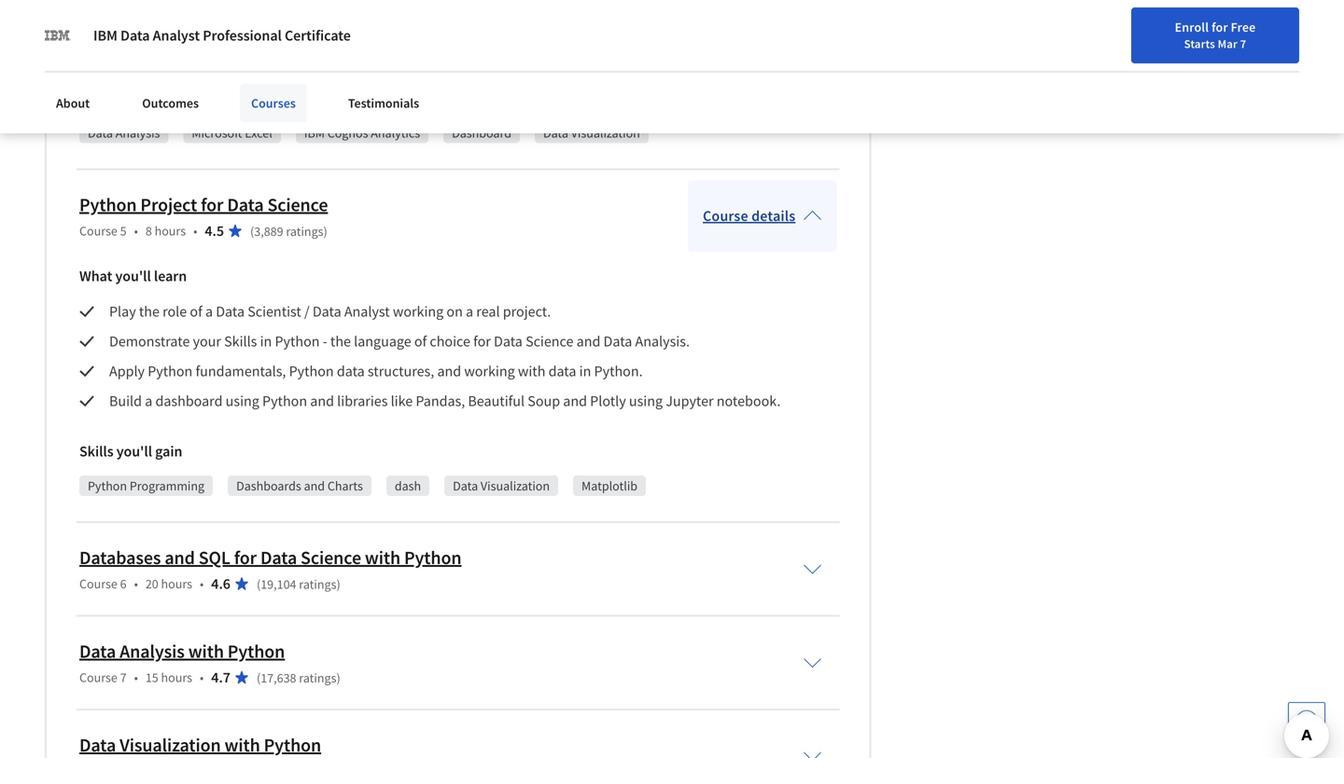 Task type: locate. For each thing, give the bounding box(es) containing it.
0 vertical spatial hours
[[155, 223, 186, 239]]

0 vertical spatial ratings
[[286, 223, 323, 240]]

data up the course 7 • 15 hours •
[[79, 640, 116, 664]]

in left python.
[[579, 362, 591, 381]]

1 vertical spatial in
[[579, 362, 591, 381]]

you'll up data analysis
[[116, 89, 152, 108]]

like down structures,
[[391, 392, 413, 411]]

menu item
[[1010, 19, 1130, 79]]

ibm for ibm cognos analytics
[[304, 125, 325, 141]]

15
[[145, 670, 158, 687]]

course for python project for data science
[[79, 223, 117, 239]]

demonstrate
[[109, 332, 190, 351]]

microsoft
[[192, 125, 242, 141]]

0 horizontal spatial analyst
[[153, 26, 200, 45]]

analyst up the language
[[344, 302, 390, 321]]

2 vertical spatial hours
[[161, 670, 192, 687]]

0 vertical spatial )
[[323, 223, 327, 240]]

python
[[378, 39, 423, 57], [79, 193, 137, 217], [275, 332, 320, 351], [148, 362, 193, 381], [289, 362, 334, 381], [262, 392, 307, 411], [88, 478, 127, 495], [404, 547, 462, 570], [228, 640, 285, 664], [264, 734, 321, 758]]

1 horizontal spatial like
[[479, 39, 501, 57]]

python down -
[[289, 362, 334, 381]]

the
[[139, 302, 160, 321], [330, 332, 351, 351]]

1 horizontal spatial data
[[337, 362, 365, 381]]

hours for and
[[161, 576, 192, 593]]

mar
[[1218, 36, 1238, 51]]

learn
[[154, 267, 187, 286]]

you'll up the python programming
[[116, 442, 152, 461]]

0 horizontal spatial visualization
[[120, 734, 221, 758]]

analyst
[[153, 26, 200, 45], [344, 302, 390, 321]]

with up the soup at the left of the page
[[518, 362, 546, 381]]

analysis down 'outcomes'
[[116, 125, 160, 141]]

in
[[260, 332, 272, 351], [579, 362, 591, 381]]

data up your
[[216, 302, 245, 321]]

6
[[120, 576, 127, 593]]

0 vertical spatial skills
[[79, 89, 113, 108]]

ibm image
[[45, 22, 71, 49]]

the right -
[[330, 332, 351, 351]]

2 skills you'll gain from the top
[[79, 442, 182, 461]]

2 horizontal spatial data
[[549, 362, 576, 381]]

using down fundamentals,
[[226, 392, 259, 411]]

a right build at the left
[[145, 392, 152, 411]]

0 vertical spatial analysis
[[116, 125, 160, 141]]

course inside dropdown button
[[703, 207, 748, 226]]

science down project. on the left of page
[[526, 332, 574, 351]]

using
[[285, 39, 318, 57], [226, 392, 259, 411], [629, 392, 663, 411]]

-
[[323, 332, 327, 351]]

1 horizontal spatial 7
[[1240, 36, 1247, 51]]

•
[[134, 223, 138, 239], [193, 223, 197, 239], [134, 576, 138, 593], [200, 576, 204, 593], [134, 670, 138, 687], [200, 670, 204, 687]]

(
[[250, 223, 254, 240], [257, 576, 261, 593], [257, 670, 261, 687]]

skills you'll gain
[[79, 89, 182, 108], [79, 442, 182, 461]]

2 vertical spatial skills
[[79, 442, 113, 461]]

1 vertical spatial beautiful
[[468, 392, 525, 411]]

ibm for ibm data analyst professional certificate
[[93, 26, 117, 45]]

you'll up play
[[115, 267, 151, 286]]

visualization down the soup at the left of the page
[[481, 478, 550, 495]]

course
[[703, 207, 748, 226], [79, 223, 117, 239], [79, 576, 117, 593], [79, 670, 117, 687]]

testimonials link
[[337, 84, 430, 122]]

data right dashboard on the top of the page
[[543, 125, 568, 141]]

you'll for programming
[[116, 442, 152, 461]]

( down databases and sql for data science with python link
[[257, 576, 261, 593]]

matplotlib
[[582, 478, 638, 495]]

• right 6
[[134, 576, 138, 593]]

for inside enroll for free starts mar 7
[[1212, 19, 1228, 35]]

0 vertical spatial like
[[479, 39, 501, 57]]

a up your
[[205, 302, 213, 321]]

course for data analysis with python
[[79, 670, 117, 687]]

python programming
[[88, 478, 205, 495]]

1 vertical spatial (
[[257, 576, 261, 593]]

ratings right 3,889
[[286, 223, 323, 240]]

data visualization with python link
[[79, 734, 321, 758]]

the left "role"
[[139, 302, 160, 321]]

( right 4.5
[[250, 223, 254, 240]]

( 17,638 ratings )
[[257, 670, 340, 687]]

about
[[56, 95, 90, 112]]

science
[[267, 193, 328, 217], [526, 332, 574, 351], [301, 547, 361, 570]]

of left "choice"
[[414, 332, 427, 351]]

databases and sql for data science with python link
[[79, 547, 462, 570]]

of
[[190, 302, 202, 321], [414, 332, 427, 351]]

beautiful left soup.
[[504, 39, 561, 57]]

) for science
[[323, 223, 327, 240]]

0 horizontal spatial libraries
[[337, 392, 388, 411]]

data up the soup at the left of the page
[[549, 362, 576, 381]]

7 inside enroll for free starts mar 7
[[1240, 36, 1247, 51]]

beautiful left the soup at the left of the page
[[468, 392, 525, 411]]

0 vertical spatial (
[[250, 223, 254, 240]]

science up ( 3,889 ratings )
[[267, 193, 328, 217]]

• left 8
[[134, 223, 138, 239]]

skills up data analysis
[[79, 89, 113, 108]]

science up ( 19,104 ratings )
[[301, 547, 361, 570]]

1 horizontal spatial ibm
[[304, 125, 325, 141]]

1 gain from the top
[[155, 89, 182, 108]]

0 vertical spatial gain
[[155, 89, 182, 108]]

demonstrate your skills in python - the language of choice for data science and data analysis.
[[109, 332, 693, 351]]

python up 5
[[79, 193, 137, 217]]

2 vertical spatial ratings
[[299, 670, 336, 687]]

1 vertical spatial like
[[391, 392, 413, 411]]

) right 19,104
[[336, 576, 340, 593]]

skills you'll gain up the python programming
[[79, 442, 182, 461]]

1 vertical spatial analysis
[[120, 640, 185, 664]]

0 vertical spatial ibm
[[93, 26, 117, 45]]

data analysis
[[88, 125, 160, 141]]

visualization down soup.
[[571, 125, 640, 141]]

for up 'mar' at top
[[1212, 19, 1228, 35]]

for right sql
[[234, 547, 257, 570]]

apply python fundamentals, python data structures, and working with data in python.
[[109, 362, 643, 381]]

0 vertical spatial science
[[267, 193, 328, 217]]

courses
[[251, 95, 296, 112]]

hours
[[155, 223, 186, 239], [161, 576, 192, 593], [161, 670, 192, 687]]

0 horizontal spatial ibm
[[93, 26, 117, 45]]

for
[[1212, 19, 1228, 35], [201, 193, 224, 217], [473, 332, 491, 351], [234, 547, 257, 570]]

with up 4.7
[[188, 640, 224, 664]]

) for data
[[336, 576, 340, 593]]

skills for data analysis
[[79, 89, 113, 108]]

2 horizontal spatial using
[[629, 392, 663, 411]]

4.7
[[211, 669, 231, 687]]

hours right 15
[[161, 670, 192, 687]]

0 vertical spatial skills you'll gain
[[79, 89, 182, 108]]

a right 'on'
[[466, 302, 473, 321]]

• left 4.6
[[200, 576, 204, 593]]

and left charts
[[304, 478, 325, 495]]

with
[[518, 362, 546, 381], [365, 547, 401, 570], [188, 640, 224, 664], [225, 734, 260, 758]]

gain down web
[[155, 89, 182, 108]]

0 vertical spatial you'll
[[116, 89, 152, 108]]

0 vertical spatial 7
[[1240, 36, 1247, 51]]

None search field
[[266, 12, 574, 49]]

course left 5
[[79, 223, 117, 239]]

hours right 8
[[155, 223, 186, 239]]

microsoft excel
[[192, 125, 272, 141]]

course left details at the top right of the page
[[703, 207, 748, 226]]

1 vertical spatial 7
[[120, 670, 127, 687]]

analysis up 15
[[120, 640, 185, 664]]

0 horizontal spatial in
[[260, 332, 272, 351]]

gain up programming
[[155, 442, 182, 461]]

your
[[193, 332, 221, 351]]

)
[[323, 223, 327, 240], [336, 576, 340, 593], [336, 670, 340, 687]]

0 vertical spatial analyst
[[153, 26, 200, 45]]

0 horizontal spatial data
[[254, 39, 282, 57]]

courses link
[[240, 84, 307, 122]]

1 vertical spatial analyst
[[344, 302, 390, 321]]

pandas,
[[416, 392, 465, 411]]

data right dash
[[453, 478, 478, 495]]

course left 6
[[79, 576, 117, 593]]

1 vertical spatial of
[[414, 332, 427, 351]]

20
[[145, 576, 158, 593]]

certificate
[[285, 26, 351, 45]]

like up dashboard on the top of the page
[[479, 39, 501, 57]]

ratings right 17,638
[[299, 670, 336, 687]]

data for scrape
[[254, 39, 282, 57]]

fundamentals,
[[196, 362, 286, 381]]

data
[[120, 26, 150, 45], [88, 125, 113, 141], [543, 125, 568, 141], [227, 193, 264, 217], [216, 302, 245, 321], [313, 302, 341, 321], [494, 332, 523, 351], [604, 332, 632, 351], [453, 478, 478, 495], [260, 547, 297, 570], [79, 640, 116, 664], [79, 734, 116, 758]]

course details
[[703, 207, 796, 226]]

0 vertical spatial working
[[393, 302, 444, 321]]

of right "role"
[[190, 302, 202, 321]]

1 skills you'll gain from the top
[[79, 89, 182, 108]]

1 vertical spatial ibm
[[304, 125, 325, 141]]

ratings for science
[[286, 223, 323, 240]]

2 vertical spatial visualization
[[120, 734, 221, 758]]

) right 3,889
[[323, 223, 327, 240]]

/
[[304, 302, 310, 321]]

data down the course 7 • 15 hours •
[[79, 734, 116, 758]]

1 vertical spatial the
[[330, 332, 351, 351]]

course left 15
[[79, 670, 117, 687]]

using left apis
[[285, 39, 318, 57]]

professional
[[203, 26, 282, 45]]

1 vertical spatial )
[[336, 576, 340, 593]]

ibm right ibm icon
[[93, 26, 117, 45]]

0 horizontal spatial like
[[391, 392, 413, 411]]

enroll
[[1175, 19, 1209, 35]]

python up dashboard
[[148, 362, 193, 381]]

0 vertical spatial of
[[190, 302, 202, 321]]

python left -
[[275, 332, 320, 351]]

data
[[254, 39, 282, 57], [337, 362, 365, 381], [549, 362, 576, 381]]

2 horizontal spatial visualization
[[571, 125, 640, 141]]

working down "choice"
[[464, 362, 515, 381]]

in down scientist on the left of the page
[[260, 332, 272, 351]]

data right scrape
[[254, 39, 282, 57]]

1 vertical spatial ratings
[[299, 576, 336, 593]]

) right 17,638
[[336, 670, 340, 687]]

with down dash
[[365, 547, 401, 570]]

data down about
[[88, 125, 113, 141]]

working up demonstrate your skills in python - the language of choice for data science and data analysis.
[[393, 302, 444, 321]]

2 gain from the top
[[155, 442, 182, 461]]

1 vertical spatial gain
[[155, 442, 182, 461]]

analysis
[[116, 125, 160, 141], [120, 640, 185, 664]]

ratings for data
[[299, 576, 336, 593]]

using right the plotly
[[629, 392, 663, 411]]

1 horizontal spatial libraries
[[426, 39, 476, 57]]

0 vertical spatial the
[[139, 302, 160, 321]]

1 vertical spatial hours
[[161, 576, 192, 593]]

( for data
[[257, 576, 261, 593]]

0 horizontal spatial working
[[393, 302, 444, 321]]

data right "/"
[[313, 302, 341, 321]]

access
[[109, 39, 150, 57]]

and
[[153, 39, 177, 57], [351, 39, 375, 57], [577, 332, 601, 351], [437, 362, 461, 381], [310, 392, 334, 411], [563, 392, 587, 411], [304, 478, 325, 495], [165, 547, 195, 570]]

skills up fundamentals,
[[224, 332, 257, 351]]

1 vertical spatial libraries
[[337, 392, 388, 411]]

0 vertical spatial visualization
[[571, 125, 640, 141]]

libraries up testimonials "link"
[[426, 39, 476, 57]]

data analysis with python link
[[79, 640, 285, 664]]

working
[[393, 302, 444, 321], [464, 362, 515, 381]]

beautiful
[[504, 39, 561, 57], [468, 392, 525, 411]]

ibm cognos analytics
[[304, 125, 420, 141]]

a
[[205, 302, 213, 321], [466, 302, 473, 321], [145, 392, 152, 411]]

7 right 'mar' at top
[[1240, 36, 1247, 51]]

1 vertical spatial science
[[526, 332, 574, 351]]

1 vertical spatial working
[[464, 362, 515, 381]]

2 horizontal spatial a
[[466, 302, 473, 321]]

what you'll learn
[[79, 267, 187, 286]]

gain
[[155, 89, 182, 108], [155, 442, 182, 461]]

web
[[180, 39, 207, 57]]

and down -
[[310, 392, 334, 411]]

( right 4.7
[[257, 670, 261, 687]]

testimonials
[[348, 95, 419, 112]]

( 19,104 ratings )
[[257, 576, 340, 593]]

0 horizontal spatial the
[[139, 302, 160, 321]]

2 vertical spatial you'll
[[116, 442, 152, 461]]

ratings right 19,104
[[299, 576, 336, 593]]

soup
[[528, 392, 560, 411]]

1 vertical spatial visualization
[[481, 478, 550, 495]]

hours right 20
[[161, 576, 192, 593]]

1 vertical spatial skills you'll gain
[[79, 442, 182, 461]]

ibm left cognos
[[304, 125, 325, 141]]

data down the language
[[337, 362, 365, 381]]

visualization down 15
[[120, 734, 221, 758]]



Task type: describe. For each thing, give the bounding box(es) containing it.
2 vertical spatial (
[[257, 670, 261, 687]]

build a dashboard using python and libraries like pandas, beautiful soup and plotly using jupyter notebook.
[[109, 392, 781, 411]]

with down 4.7
[[225, 734, 260, 758]]

• left 4.5
[[193, 223, 197, 239]]

databases
[[79, 547, 161, 570]]

python.
[[594, 362, 643, 381]]

data up python.
[[604, 332, 632, 351]]

hours for analysis
[[161, 670, 192, 687]]

for up 4.5
[[201, 193, 224, 217]]

0 horizontal spatial 7
[[120, 670, 127, 687]]

ibm data analyst professional certificate
[[93, 26, 351, 45]]

what
[[79, 267, 112, 286]]

1 horizontal spatial working
[[464, 362, 515, 381]]

1 horizontal spatial analyst
[[344, 302, 390, 321]]

8
[[145, 223, 152, 239]]

19,104
[[261, 576, 296, 593]]

and left sql
[[165, 547, 195, 570]]

project
[[140, 193, 197, 217]]

course for databases and sql for data science with python
[[79, 576, 117, 593]]

analysis for data analysis
[[116, 125, 160, 141]]

1 horizontal spatial a
[[205, 302, 213, 321]]

scientist
[[248, 302, 301, 321]]

about link
[[45, 84, 101, 122]]

starts
[[1184, 36, 1215, 51]]

dashboard
[[452, 125, 512, 141]]

and up python.
[[577, 332, 601, 351]]

details
[[752, 207, 796, 226]]

structures,
[[368, 362, 434, 381]]

cognos
[[327, 125, 368, 141]]

help center image
[[1296, 710, 1318, 733]]

skills for python programming
[[79, 442, 113, 461]]

data up 19,104
[[260, 547, 297, 570]]

for down the real
[[473, 332, 491, 351]]

python project for data science
[[79, 193, 328, 217]]

1 horizontal spatial using
[[285, 39, 318, 57]]

data down project. on the left of page
[[494, 332, 523, 351]]

1 horizontal spatial in
[[579, 362, 591, 381]]

1 vertical spatial data visualization
[[453, 478, 550, 495]]

outcomes link
[[131, 84, 210, 122]]

apply
[[109, 362, 145, 381]]

python project for data science link
[[79, 193, 328, 217]]

excel
[[245, 125, 272, 141]]

data visualization with python
[[79, 734, 321, 758]]

python left programming
[[88, 478, 127, 495]]

data analysis with python
[[79, 640, 285, 664]]

• left 15
[[134, 670, 138, 687]]

2 vertical spatial science
[[301, 547, 361, 570]]

language
[[354, 332, 411, 351]]

0 vertical spatial beautiful
[[504, 39, 561, 57]]

( 3,889 ratings )
[[250, 223, 327, 240]]

choice
[[430, 332, 470, 351]]

free
[[1231, 19, 1256, 35]]

3,889
[[254, 223, 283, 240]]

dashboards
[[236, 478, 301, 495]]

gain for python programming
[[155, 442, 182, 461]]

1 horizontal spatial visualization
[[481, 478, 550, 495]]

17,638
[[261, 670, 296, 687]]

apis
[[321, 39, 348, 57]]

course 5 • 8 hours •
[[79, 223, 197, 239]]

project.
[[503, 302, 551, 321]]

coursera image
[[22, 15, 141, 45]]

python up 17,638
[[228, 640, 285, 664]]

and down "choice"
[[437, 362, 461, 381]]

0 vertical spatial data visualization
[[543, 125, 640, 141]]

1 vertical spatial you'll
[[115, 267, 151, 286]]

1 vertical spatial skills
[[224, 332, 257, 351]]

sql
[[199, 547, 230, 570]]

databases and sql for data science with python
[[79, 547, 462, 570]]

analysis.
[[635, 332, 690, 351]]

skills you'll gain for programming
[[79, 442, 182, 461]]

soup.
[[564, 39, 600, 57]]

plotly
[[590, 392, 626, 411]]

0 horizontal spatial using
[[226, 392, 259, 411]]

python down fundamentals,
[[262, 392, 307, 411]]

on
[[447, 302, 463, 321]]

dash
[[395, 478, 421, 495]]

analytics
[[371, 125, 420, 141]]

dashboards and charts
[[236, 478, 363, 495]]

• left 4.7
[[200, 670, 204, 687]]

data up 3,889
[[227, 193, 264, 217]]

play the role of a data scientist / data analyst working on a real project.
[[109, 302, 551, 321]]

4.6
[[211, 575, 231, 594]]

0 vertical spatial in
[[260, 332, 272, 351]]

charts
[[328, 478, 363, 495]]

notebook.
[[717, 392, 781, 411]]

enroll for free starts mar 7
[[1175, 19, 1256, 51]]

role
[[163, 302, 187, 321]]

python down dash
[[404, 547, 462, 570]]

data left web
[[120, 26, 150, 45]]

hours for project
[[155, 223, 186, 239]]

build
[[109, 392, 142, 411]]

0 horizontal spatial a
[[145, 392, 152, 411]]

python up testimonials "link"
[[378, 39, 423, 57]]

2 vertical spatial )
[[336, 670, 340, 687]]

gain for data analysis
[[155, 89, 182, 108]]

access and web scrape data using apis and python libraries like beautiful soup.
[[109, 39, 603, 57]]

you'll for analysis
[[116, 89, 152, 108]]

and left web
[[153, 39, 177, 57]]

play
[[109, 302, 136, 321]]

0 vertical spatial libraries
[[426, 39, 476, 57]]

( for science
[[250, 223, 254, 240]]

5
[[120, 223, 127, 239]]

data for python
[[337, 362, 365, 381]]

4.5
[[205, 222, 224, 240]]

course 7 • 15 hours •
[[79, 670, 204, 687]]

course 6 • 20 hours •
[[79, 576, 204, 593]]

skills you'll gain for analysis
[[79, 89, 182, 108]]

python down ( 17,638 ratings )
[[264, 734, 321, 758]]

jupyter
[[666, 392, 714, 411]]

course details button
[[688, 181, 837, 252]]

1 horizontal spatial the
[[330, 332, 351, 351]]

outcomes
[[142, 95, 199, 112]]

dashboard
[[155, 392, 223, 411]]

and right the soup at the left of the page
[[563, 392, 587, 411]]

scrape
[[210, 39, 251, 57]]

analysis for data analysis with python
[[120, 640, 185, 664]]

0 horizontal spatial of
[[190, 302, 202, 321]]

real
[[476, 302, 500, 321]]

and right apis
[[351, 39, 375, 57]]

1 horizontal spatial of
[[414, 332, 427, 351]]

programming
[[130, 478, 205, 495]]



Task type: vqa. For each thing, say whether or not it's contained in the screenshot.
Privacy alert dialog
no



